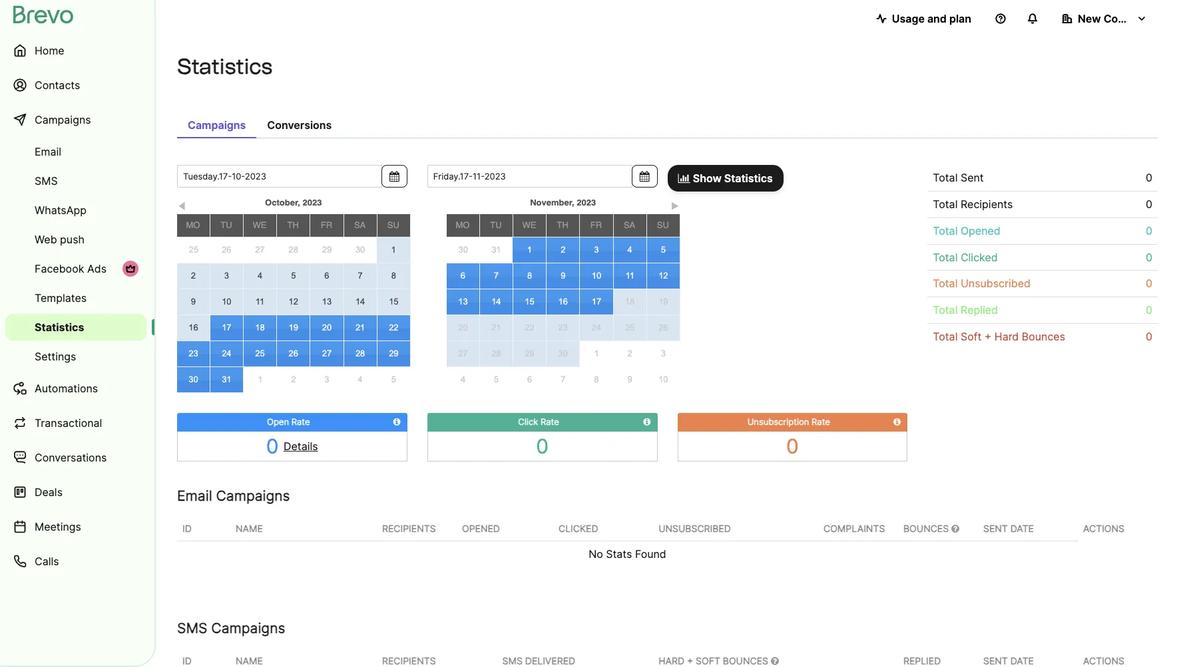 Task type: vqa. For each thing, say whether or not it's contained in the screenshot.
check
no



Task type: describe. For each thing, give the bounding box(es) containing it.
1 horizontal spatial 11
[[626, 271, 635, 281]]

rate for click rate
[[541, 417, 559, 428]]

1 horizontal spatial 23 link
[[547, 316, 580, 341]]

1 vertical spatial 19
[[289, 323, 298, 333]]

0 horizontal spatial 27 link
[[243, 238, 277, 263]]

2 20 from the left
[[458, 323, 468, 333]]

show statistics
[[690, 172, 773, 185]]

2 21 link from the left
[[480, 316, 513, 341]]

we for november, 2023
[[523, 220, 536, 230]]

total replied
[[933, 304, 998, 317]]

2 vertical spatial statistics
[[35, 321, 84, 334]]

email campaigns
[[177, 488, 290, 505]]

0 horizontal spatial 6
[[325, 271, 329, 281]]

2 vertical spatial 26 link
[[277, 342, 310, 367]]

2 vertical spatial 10 link
[[647, 367, 680, 393]]

1 15 link from the left
[[377, 290, 410, 315]]

th for 28
[[287, 220, 299, 230]]

1 vertical spatial 24 link
[[210, 342, 243, 367]]

contacts link
[[5, 69, 147, 101]]

0 vertical spatial soft
[[961, 330, 982, 344]]

automations link
[[5, 373, 147, 405]]

web push link
[[5, 226, 147, 253]]

new company button
[[1052, 5, 1158, 32]]

no
[[589, 548, 603, 561]]

0 horizontal spatial replied
[[904, 656, 941, 667]]

settings
[[35, 350, 76, 364]]

0 vertical spatial opened
[[961, 224, 1001, 238]]

facebook
[[35, 262, 84, 276]]

2 horizontal spatial 10
[[659, 375, 668, 385]]

whatsapp link
[[5, 197, 147, 224]]

2 horizontal spatial 26 link
[[647, 316, 680, 341]]

templates link
[[5, 285, 147, 312]]

conversations
[[35, 452, 107, 465]]

0 horizontal spatial 29
[[322, 245, 332, 255]]

1 horizontal spatial 11 link
[[614, 264, 646, 289]]

2 horizontal spatial 7 link
[[547, 368, 580, 393]]

1 horizontal spatial 17 link
[[580, 290, 613, 315]]

calls link
[[5, 546, 147, 578]]

november, 2023 ▶
[[530, 198, 679, 212]]

0 vertical spatial 10
[[592, 271, 602, 281]]

0 horizontal spatial 8 link
[[377, 264, 410, 289]]

new
[[1078, 12, 1101, 25]]

details
[[284, 440, 318, 453]]

sent
[[961, 171, 984, 184]]

1 horizontal spatial 28
[[356, 349, 365, 359]]

2 13 link from the left
[[447, 290, 479, 315]]

1 horizontal spatial 12 link
[[647, 264, 680, 289]]

0 details
[[266, 435, 318, 459]]

0 for total recipients
[[1146, 198, 1153, 211]]

delivered
[[525, 656, 575, 667]]

1 vertical spatial clicked
[[559, 523, 598, 535]]

22 for 1st 22 link
[[389, 323, 399, 333]]

0 horizontal spatial hard
[[659, 656, 685, 667]]

1 vertical spatial 23
[[189, 349, 198, 359]]

0 horizontal spatial 19 link
[[277, 316, 310, 341]]

From text field
[[177, 165, 382, 188]]

1 horizontal spatial +
[[985, 330, 992, 344]]

1 vertical spatial 26
[[659, 323, 668, 333]]

0 vertical spatial clicked
[[961, 251, 998, 264]]

conversions link
[[257, 112, 343, 139]]

◀
[[178, 202, 186, 212]]

click rate
[[518, 417, 559, 428]]

open
[[267, 417, 289, 428]]

27 for the 27 link to the middle
[[322, 349, 332, 359]]

1 horizontal spatial 6
[[461, 271, 466, 281]]

1 horizontal spatial 26
[[289, 349, 298, 359]]

1 vertical spatial 16 link
[[177, 316, 210, 341]]

1 horizontal spatial 19 link
[[647, 290, 680, 315]]

2 horizontal spatial 29 link
[[513, 342, 546, 367]]

14 for 2nd 14 link from the right
[[356, 297, 365, 307]]

1 22 link from the left
[[377, 316, 410, 341]]

2 sent date from the top
[[984, 656, 1034, 667]]

1 actions from the top
[[1084, 523, 1125, 535]]

tu for 26
[[221, 220, 232, 230]]

web
[[35, 233, 57, 246]]

1 horizontal spatial 10 link
[[580, 264, 613, 289]]

0 vertical spatial statistics
[[177, 54, 273, 79]]

total recipients
[[933, 198, 1013, 211]]

2 horizontal spatial 25 link
[[614, 316, 646, 341]]

usage and plan button
[[866, 5, 982, 32]]

0 vertical spatial bounces
[[1022, 330, 1066, 344]]

1 vertical spatial 11 link
[[244, 290, 276, 315]]

id for sms delivered
[[182, 656, 192, 667]]

1 vertical spatial +
[[687, 656, 693, 667]]

25 for the topmost the 25 "link"
[[189, 245, 198, 255]]

bar chart image
[[678, 173, 690, 184]]

bounces
[[723, 656, 769, 667]]

1 vertical spatial soft
[[696, 656, 721, 667]]

1 horizontal spatial 7
[[494, 271, 499, 281]]

and
[[928, 12, 947, 25]]

2023 for october,
[[303, 198, 322, 208]]

1 horizontal spatial 24
[[592, 323, 602, 333]]

contacts
[[35, 79, 80, 92]]

0 for total clicked
[[1146, 251, 1153, 264]]

1 horizontal spatial 8
[[527, 271, 532, 281]]

1 horizontal spatial unsubscribed
[[961, 277, 1031, 291]]

0 vertical spatial 26 link
[[210, 238, 243, 263]]

0 horizontal spatial 23 link
[[177, 342, 210, 367]]

2 horizontal spatial 28
[[492, 349, 501, 359]]

1 horizontal spatial campaigns link
[[177, 112, 257, 139]]

sms campaigns
[[177, 620, 285, 637]]

company
[[1104, 12, 1153, 25]]

0 vertical spatial 23
[[558, 323, 568, 333]]

12 for bottom 12 link
[[289, 297, 298, 307]]

transactional link
[[5, 408, 147, 440]]

show
[[693, 172, 722, 185]]

total unsubscribed
[[933, 277, 1031, 291]]

2 20 link from the left
[[447, 316, 479, 341]]

2 horizontal spatial 8 link
[[580, 367, 613, 393]]

22 for 1st 22 link from right
[[525, 323, 535, 333]]

2 14 link from the left
[[480, 290, 513, 315]]

october, 2023 link
[[210, 195, 377, 211]]

info circle image for unsubscription rate
[[894, 418, 901, 427]]

9 for the middle 9 "link"
[[561, 271, 566, 281]]

1 horizontal spatial 25 link
[[244, 342, 276, 367]]

total sent
[[933, 171, 984, 184]]

templates
[[35, 292, 87, 305]]

0 for total soft + hard bounces
[[1146, 330, 1153, 344]]

usage and plan
[[892, 12, 972, 25]]

27 for the right the 27 link
[[458, 349, 468, 359]]

0 vertical spatial recipients
[[961, 198, 1013, 211]]

total for total soft + hard bounces
[[933, 330, 958, 344]]

1 21 link from the left
[[344, 316, 377, 341]]

▶ link
[[670, 199, 680, 212]]

0 horizontal spatial 7 link
[[344, 264, 377, 289]]

conversations link
[[5, 442, 147, 474]]

0 for total unsubscribed
[[1146, 277, 1153, 291]]

31 for right 31 "link"
[[492, 245, 501, 255]]

0 vertical spatial 25 link
[[177, 238, 210, 263]]

email for email
[[35, 145, 61, 159]]

open rate
[[267, 417, 310, 428]]

▶
[[671, 202, 679, 212]]

stats
[[606, 548, 632, 561]]

0 horizontal spatial 8
[[391, 271, 396, 281]]

0 horizontal spatial 7
[[358, 271, 363, 281]]

1 vertical spatial 10 link
[[210, 290, 243, 315]]

1 horizontal spatial 27 link
[[311, 342, 343, 367]]

0 for total sent
[[1146, 171, 1153, 184]]

2 15 link from the left
[[513, 290, 546, 315]]

facebook ads link
[[5, 256, 147, 282]]

0 vertical spatial 19
[[659, 297, 668, 307]]

1 vertical spatial 10
[[222, 297, 232, 307]]

9 for 9 "link" to the bottom
[[628, 375, 633, 385]]

2 horizontal spatial 29
[[525, 349, 535, 359]]

whatsapp
[[35, 204, 87, 217]]

1 vertical spatial 12 link
[[277, 290, 310, 315]]

0 vertical spatial 16 link
[[547, 290, 580, 315]]

0 horizontal spatial 6 link
[[311, 264, 343, 289]]

total clicked
[[933, 251, 998, 264]]

recipients for hard  + soft bounces
[[382, 656, 436, 667]]

sms delivered
[[503, 656, 575, 667]]

◀ link
[[177, 199, 187, 212]]

0 horizontal spatial 28
[[289, 245, 298, 255]]

0 horizontal spatial 29 link
[[310, 238, 344, 263]]

usage
[[892, 12, 925, 25]]

2 vertical spatial 9 link
[[613, 367, 647, 393]]

1 horizontal spatial 9 link
[[547, 264, 580, 289]]

info circle image for click rate
[[644, 418, 651, 427]]

statistics link
[[5, 314, 147, 341]]

fr for november, 2023
[[591, 220, 602, 230]]

1 vertical spatial 18 link
[[244, 316, 276, 341]]

1 horizontal spatial 28 link
[[344, 342, 377, 367]]

unsubscription
[[748, 417, 809, 428]]

1 14 link from the left
[[344, 290, 377, 315]]

2 horizontal spatial 28 link
[[480, 342, 513, 367]]

deals
[[35, 486, 63, 499]]

1 horizontal spatial 31 link
[[480, 238, 513, 263]]

we for october, 2023
[[253, 220, 267, 230]]

total for total sent
[[933, 171, 958, 184]]

sms link
[[5, 168, 147, 194]]

2 horizontal spatial 6
[[527, 375, 532, 385]]

settings link
[[5, 344, 147, 370]]

plan
[[950, 12, 972, 25]]

2 22 link from the left
[[513, 316, 546, 341]]

0 horizontal spatial 31 link
[[210, 368, 243, 393]]

total soft + hard bounces
[[933, 330, 1066, 344]]

1 horizontal spatial 8 link
[[513, 264, 546, 289]]

1 horizontal spatial replied
[[961, 304, 998, 317]]

unsubscription rate
[[748, 417, 830, 428]]

0 vertical spatial 26
[[222, 245, 232, 255]]

0 horizontal spatial 9 link
[[177, 290, 210, 315]]

1 horizontal spatial 6 link
[[447, 264, 479, 289]]

1 20 from the left
[[322, 323, 332, 333]]

2 horizontal spatial 27 link
[[447, 342, 479, 367]]

1 horizontal spatial 24 link
[[580, 316, 613, 341]]

rate for unsubscription rate
[[812, 417, 830, 428]]

no stats found
[[589, 548, 666, 561]]

0 horizontal spatial campaigns link
[[5, 104, 147, 136]]

su for 1
[[387, 220, 400, 230]]

2 horizontal spatial 6 link
[[513, 368, 547, 393]]

2 15 from the left
[[525, 297, 535, 307]]

complaints
[[824, 523, 885, 535]]

facebook ads
[[35, 262, 107, 276]]

1 horizontal spatial 29 link
[[377, 342, 410, 367]]

1 horizontal spatial 7 link
[[480, 264, 513, 289]]

0 horizontal spatial 11
[[256, 297, 265, 307]]

0 horizontal spatial opened
[[462, 523, 500, 535]]



Task type: locate. For each thing, give the bounding box(es) containing it.
21 for 1st 21 link
[[356, 323, 365, 333]]

5
[[661, 245, 666, 255], [291, 271, 296, 281], [494, 375, 499, 385], [391, 375, 396, 385]]

info circle image
[[644, 418, 651, 427], [894, 418, 901, 427]]

0 horizontal spatial 31
[[222, 375, 232, 385]]

31 for 31 "link" to the left
[[222, 375, 232, 385]]

we down "october,"
[[253, 220, 267, 230]]

1 name from the top
[[236, 523, 263, 535]]

1 vertical spatial unsubscribed
[[659, 523, 731, 535]]

2023
[[303, 198, 322, 208], [577, 198, 596, 208]]

th down october, 2023 link
[[287, 220, 299, 230]]

1 id from the top
[[182, 523, 192, 535]]

0 horizontal spatial 12 link
[[277, 290, 310, 315]]

2 horizontal spatial 8
[[594, 375, 599, 385]]

1 vertical spatial id
[[182, 656, 192, 667]]

1 horizontal spatial 15
[[525, 297, 535, 307]]

17 for leftmost 17 link
[[222, 323, 232, 333]]

7 total from the top
[[933, 330, 958, 344]]

28 link
[[277, 238, 310, 263], [344, 342, 377, 367], [480, 342, 513, 367]]

30
[[356, 245, 365, 255], [458, 245, 468, 255], [558, 349, 568, 359], [189, 375, 198, 385]]

25 for right the 25 "link"
[[625, 323, 635, 333]]

new company
[[1078, 12, 1153, 25]]

1 vertical spatial 9 link
[[177, 290, 210, 315]]

2 fr from the left
[[591, 220, 602, 230]]

name for sms delivered
[[236, 656, 263, 667]]

2 link
[[547, 238, 580, 263], [177, 264, 210, 289], [613, 342, 647, 367], [277, 368, 310, 393]]

date
[[1011, 523, 1034, 535], [1011, 656, 1034, 667]]

1 horizontal spatial 16 link
[[547, 290, 580, 315]]

october, 2023
[[265, 198, 322, 208]]

su for 5
[[657, 220, 669, 230]]

1 21 from the left
[[356, 323, 365, 333]]

26
[[222, 245, 232, 255], [659, 323, 668, 333], [289, 349, 298, 359]]

17 link
[[580, 290, 613, 315], [210, 316, 243, 341]]

sent
[[984, 523, 1008, 535], [984, 656, 1008, 667]]

november,
[[530, 198, 575, 208]]

1 vertical spatial 31 link
[[210, 368, 243, 393]]

clicked up total unsubscribed at the top of page
[[961, 251, 998, 264]]

1 horizontal spatial 13
[[458, 297, 468, 307]]

0 vertical spatial unsubscribed
[[961, 277, 1031, 291]]

fr for october, 2023
[[321, 220, 332, 230]]

2 actions from the top
[[1084, 656, 1125, 667]]

18 for topmost 18 link
[[625, 297, 635, 307]]

total for total unsubscribed
[[933, 277, 958, 291]]

2 mo from the left
[[456, 220, 470, 230]]

1 vertical spatial email
[[177, 488, 212, 505]]

1 vertical spatial 18
[[255, 323, 265, 333]]

0 horizontal spatial 25
[[189, 245, 198, 255]]

mo for 30
[[456, 220, 470, 230]]

1 horizontal spatial sa
[[624, 220, 636, 230]]

total for total opened
[[933, 224, 958, 238]]

name down email campaigns
[[236, 523, 263, 535]]

sa for 4
[[624, 220, 636, 230]]

opened
[[961, 224, 1001, 238], [462, 523, 500, 535]]

3 total from the top
[[933, 224, 958, 238]]

calendar image
[[390, 171, 399, 182]]

2 sent from the top
[[984, 656, 1008, 667]]

0 vertical spatial 25
[[189, 245, 198, 255]]

0 for total replied
[[1146, 304, 1153, 317]]

6 total from the top
[[933, 304, 958, 317]]

2 date from the top
[[1011, 656, 1034, 667]]

1 total from the top
[[933, 171, 958, 184]]

25 link
[[177, 238, 210, 263], [614, 316, 646, 341], [244, 342, 276, 367]]

0 horizontal spatial 18
[[255, 323, 265, 333]]

2 info circle image from the left
[[894, 418, 901, 427]]

+ left bounces
[[687, 656, 693, 667]]

sms
[[35, 174, 58, 188], [177, 620, 207, 637], [503, 656, 523, 667]]

To text field
[[427, 165, 632, 188]]

0 vertical spatial 10 link
[[580, 264, 613, 289]]

6
[[325, 271, 329, 281], [461, 271, 466, 281], [527, 375, 532, 385]]

2 tu from the left
[[490, 220, 502, 230]]

th
[[287, 220, 299, 230], [557, 220, 569, 230]]

1 horizontal spatial 27
[[322, 349, 332, 359]]

3 rate from the left
[[812, 417, 830, 428]]

1 vertical spatial replied
[[904, 656, 941, 667]]

9 link
[[547, 264, 580, 289], [177, 290, 210, 315], [613, 367, 647, 393]]

push
[[60, 233, 85, 246]]

1 sent from the top
[[984, 523, 1008, 535]]

0 horizontal spatial 10
[[222, 297, 232, 307]]

unsubscribed up found
[[659, 523, 731, 535]]

13 for first 13 link from the left
[[322, 297, 332, 307]]

26 link
[[210, 238, 243, 263], [647, 316, 680, 341], [277, 342, 310, 367]]

meetings
[[35, 521, 81, 534]]

4 total from the top
[[933, 251, 958, 264]]

email link
[[5, 139, 147, 165]]

soft left bounces
[[696, 656, 721, 667]]

5 total from the top
[[933, 277, 958, 291]]

1 14 from the left
[[356, 297, 365, 307]]

2 horizontal spatial 7
[[561, 375, 566, 385]]

tu for 31
[[490, 220, 502, 230]]

th down november, 2023 link
[[557, 220, 569, 230]]

1 sent date from the top
[[984, 523, 1034, 535]]

15 link
[[377, 290, 410, 315], [513, 290, 546, 315]]

total up total clicked
[[933, 224, 958, 238]]

0 vertical spatial 23 link
[[547, 316, 580, 341]]

1 horizontal spatial 10
[[592, 271, 602, 281]]

2 sa from the left
[[624, 220, 636, 230]]

email inside email link
[[35, 145, 61, 159]]

1 su from the left
[[387, 220, 400, 230]]

calls
[[35, 555, 59, 569]]

2 horizontal spatial 27
[[458, 349, 468, 359]]

transactional
[[35, 417, 102, 430]]

sa for 30
[[354, 220, 366, 230]]

0 horizontal spatial we
[[253, 220, 267, 230]]

2 su from the left
[[657, 220, 669, 230]]

16 for topmost 16 link
[[558, 297, 568, 307]]

recipients for clicked
[[382, 523, 436, 535]]

0 vertical spatial 18 link
[[614, 290, 646, 315]]

rate right open
[[291, 417, 310, 428]]

0 horizontal spatial su
[[387, 220, 400, 230]]

1 vertical spatial 17 link
[[210, 316, 243, 341]]

0 horizontal spatial 14 link
[[344, 290, 377, 315]]

rate right click
[[541, 417, 559, 428]]

mo for 25
[[186, 220, 200, 230]]

2 horizontal spatial 9
[[628, 375, 633, 385]]

fr down november, 2023 ▶
[[591, 220, 602, 230]]

2023 inside november, 2023 ▶
[[577, 198, 596, 208]]

13 for first 13 link from the right
[[458, 297, 468, 307]]

4
[[628, 245, 633, 255], [258, 271, 263, 281], [461, 375, 466, 385], [358, 375, 363, 385]]

1 we from the left
[[253, 220, 267, 230]]

0 horizontal spatial 16 link
[[177, 316, 210, 341]]

13 link
[[311, 290, 343, 315], [447, 290, 479, 315]]

1 mo from the left
[[186, 220, 200, 230]]

2023 right november,
[[577, 198, 596, 208]]

total down total clicked
[[933, 277, 958, 291]]

unsubscribed
[[961, 277, 1031, 291], [659, 523, 731, 535]]

11
[[626, 271, 635, 281], [256, 297, 265, 307]]

1 horizontal spatial info circle image
[[894, 418, 901, 427]]

sent date
[[984, 523, 1034, 535], [984, 656, 1034, 667]]

0 vertical spatial id
[[182, 523, 192, 535]]

ads
[[87, 262, 107, 276]]

sms for sms
[[35, 174, 58, 188]]

27
[[255, 245, 265, 255], [322, 349, 332, 359], [458, 349, 468, 359]]

id down sms campaigns
[[182, 656, 192, 667]]

0 for total opened
[[1146, 224, 1153, 238]]

0 horizontal spatial sa
[[354, 220, 366, 230]]

0 horizontal spatial rate
[[291, 417, 310, 428]]

total opened
[[933, 224, 1001, 238]]

home
[[35, 44, 64, 57]]

hard  + soft bounces
[[659, 656, 771, 667]]

14 for second 14 link
[[492, 297, 501, 307]]

click
[[518, 417, 538, 428]]

0 vertical spatial sent date
[[984, 523, 1034, 535]]

email for email campaigns
[[177, 488, 212, 505]]

total for total replied
[[933, 304, 958, 317]]

1 fr from the left
[[321, 220, 332, 230]]

0 horizontal spatial 17 link
[[210, 316, 243, 341]]

2 21 from the left
[[492, 323, 501, 333]]

we down november,
[[523, 220, 536, 230]]

automations
[[35, 382, 98, 396]]

name down sms campaigns
[[236, 656, 263, 667]]

1 horizontal spatial 2023
[[577, 198, 596, 208]]

1 2023 from the left
[[303, 198, 322, 208]]

id for opened
[[182, 523, 192, 535]]

id down email campaigns
[[182, 523, 192, 535]]

0 horizontal spatial 22 link
[[377, 316, 410, 341]]

0 horizontal spatial 13 link
[[311, 290, 343, 315]]

deals link
[[5, 477, 147, 509]]

calendar image
[[640, 171, 650, 182]]

2 2023 from the left
[[577, 198, 596, 208]]

1 horizontal spatial 13 link
[[447, 290, 479, 315]]

16 for the bottommost 16 link
[[189, 323, 198, 333]]

2 13 from the left
[[458, 297, 468, 307]]

2 rate from the left
[[541, 417, 559, 428]]

29
[[322, 245, 332, 255], [389, 349, 399, 359], [525, 349, 535, 359]]

2023 for november,
[[577, 198, 596, 208]]

27 for the leftmost the 27 link
[[255, 245, 265, 255]]

0 vertical spatial 11
[[626, 271, 635, 281]]

11 link
[[614, 264, 646, 289], [244, 290, 276, 315]]

1 20 link from the left
[[311, 316, 343, 341]]

1 horizontal spatial we
[[523, 220, 536, 230]]

1
[[391, 245, 396, 255], [527, 245, 532, 255], [594, 349, 599, 359], [258, 375, 263, 385]]

2 14 from the left
[[492, 297, 501, 307]]

14
[[356, 297, 365, 307], [492, 297, 501, 307]]

2 vertical spatial sms
[[503, 656, 523, 667]]

3
[[594, 245, 599, 255], [224, 271, 229, 281], [661, 349, 666, 359], [325, 375, 329, 385]]

0 vertical spatial email
[[35, 145, 61, 159]]

soft down total replied
[[961, 330, 982, 344]]

0 horizontal spatial fr
[[321, 220, 332, 230]]

1 date from the top
[[1011, 523, 1034, 535]]

november, 2023 link
[[480, 195, 647, 211]]

0 vertical spatial 31
[[492, 245, 501, 255]]

1 horizontal spatial hard
[[995, 330, 1019, 344]]

clicked up no
[[559, 523, 598, 535]]

1 vertical spatial bounces
[[904, 523, 952, 535]]

total for total recipients
[[933, 198, 958, 211]]

1 vertical spatial opened
[[462, 523, 500, 535]]

email
[[35, 145, 61, 159], [177, 488, 212, 505]]

2 horizontal spatial rate
[[812, 417, 830, 428]]

1 tu from the left
[[221, 220, 232, 230]]

2
[[561, 245, 566, 255], [191, 271, 196, 281], [628, 349, 633, 359], [291, 375, 296, 385]]

2 total from the top
[[933, 198, 958, 211]]

2 22 from the left
[[525, 323, 535, 333]]

1 horizontal spatial 20
[[458, 323, 468, 333]]

left___rvooi image
[[125, 264, 136, 274]]

0 horizontal spatial 17
[[222, 323, 232, 333]]

27 link
[[243, 238, 277, 263], [311, 342, 343, 367], [447, 342, 479, 367]]

total down total opened at right top
[[933, 251, 958, 264]]

7 link
[[344, 264, 377, 289], [480, 264, 513, 289], [547, 368, 580, 393]]

1 horizontal spatial 18
[[625, 297, 635, 307]]

1 horizontal spatial 21 link
[[480, 316, 513, 341]]

statistics inside button
[[724, 172, 773, 185]]

0 horizontal spatial clicked
[[559, 523, 598, 535]]

0 vertical spatial 12 link
[[647, 264, 680, 289]]

web push
[[35, 233, 85, 246]]

0 horizontal spatial 28 link
[[277, 238, 310, 263]]

su down november, 2023 ▶
[[657, 220, 669, 230]]

name for opened
[[236, 523, 263, 535]]

1 13 link from the left
[[311, 290, 343, 315]]

17 for rightmost 17 link
[[592, 297, 602, 307]]

show statistics button
[[668, 165, 784, 192]]

18 for the bottommost 18 link
[[255, 323, 265, 333]]

rate right unsubscription
[[812, 417, 830, 428]]

actions
[[1084, 523, 1125, 535], [1084, 656, 1125, 667]]

+ down total replied
[[985, 330, 992, 344]]

2 name from the top
[[236, 656, 263, 667]]

1 rate from the left
[[291, 417, 310, 428]]

total down total replied
[[933, 330, 958, 344]]

sms for sms delivered
[[503, 656, 523, 667]]

1 sa from the left
[[354, 220, 366, 230]]

17
[[592, 297, 602, 307], [222, 323, 232, 333]]

found
[[635, 548, 666, 561]]

meetings link
[[5, 511, 147, 543]]

campaigns link
[[5, 104, 147, 136], [177, 112, 257, 139]]

info circle image
[[393, 418, 401, 427]]

1 13 from the left
[[322, 297, 332, 307]]

2023 right "october,"
[[303, 198, 322, 208]]

total down total sent
[[933, 198, 958, 211]]

th for 2
[[557, 220, 569, 230]]

19
[[659, 297, 668, 307], [289, 323, 298, 333]]

1 th from the left
[[287, 220, 299, 230]]

0 horizontal spatial 14
[[356, 297, 365, 307]]

23
[[558, 323, 568, 333], [189, 349, 198, 359]]

1 vertical spatial sent
[[984, 656, 1008, 667]]

fr down october, 2023 link
[[321, 220, 332, 230]]

total for total clicked
[[933, 251, 958, 264]]

9 for the left 9 "link"
[[191, 297, 196, 307]]

21 for first 21 link from right
[[492, 323, 501, 333]]

rate for open rate
[[291, 417, 310, 428]]

october,
[[265, 198, 300, 208]]

campaigns
[[35, 113, 91, 127], [188, 119, 246, 132], [216, 488, 290, 505], [211, 620, 285, 637]]

+
[[985, 330, 992, 344], [687, 656, 693, 667]]

1 horizontal spatial 31
[[492, 245, 501, 255]]

1 info circle image from the left
[[644, 418, 651, 427]]

2 id from the top
[[182, 656, 192, 667]]

statistics
[[177, 54, 273, 79], [724, 172, 773, 185], [35, 321, 84, 334]]

1 horizontal spatial 29
[[389, 349, 399, 359]]

1 horizontal spatial 16
[[558, 297, 568, 307]]

12 for the right 12 link
[[659, 271, 668, 281]]

0 horizontal spatial 15
[[389, 297, 399, 307]]

home link
[[5, 35, 147, 67]]

sms for sms campaigns
[[177, 620, 207, 637]]

0 vertical spatial 12
[[659, 271, 668, 281]]

1 22 from the left
[[389, 323, 399, 333]]

0 horizontal spatial 24
[[222, 349, 232, 359]]

unsubscribed up total replied
[[961, 277, 1031, 291]]

1 15 from the left
[[389, 297, 399, 307]]

id
[[182, 523, 192, 535], [182, 656, 192, 667]]

2 we from the left
[[523, 220, 536, 230]]

1 vertical spatial statistics
[[724, 172, 773, 185]]

20 link
[[311, 316, 343, 341], [447, 316, 479, 341]]

1 horizontal spatial soft
[[961, 330, 982, 344]]

1 horizontal spatial statistics
[[177, 54, 273, 79]]

25 for the 25 "link" to the middle
[[255, 349, 265, 359]]

25
[[189, 245, 198, 255], [625, 323, 635, 333], [255, 349, 265, 359]]

we
[[253, 220, 267, 230], [523, 220, 536, 230]]

conversions
[[267, 119, 332, 132]]

0 vertical spatial 9
[[561, 271, 566, 281]]

su down calendar icon
[[387, 220, 400, 230]]

2 th from the left
[[557, 220, 569, 230]]

total left sent
[[933, 171, 958, 184]]

hard
[[995, 330, 1019, 344], [659, 656, 685, 667]]

5 link
[[647, 238, 680, 263], [277, 264, 310, 289], [480, 368, 513, 393], [377, 368, 411, 393]]

9
[[561, 271, 566, 281], [191, 297, 196, 307], [628, 375, 633, 385]]

total down total unsubscribed at the top of page
[[933, 304, 958, 317]]

1 vertical spatial name
[[236, 656, 263, 667]]

0 vertical spatial 9 link
[[547, 264, 580, 289]]



